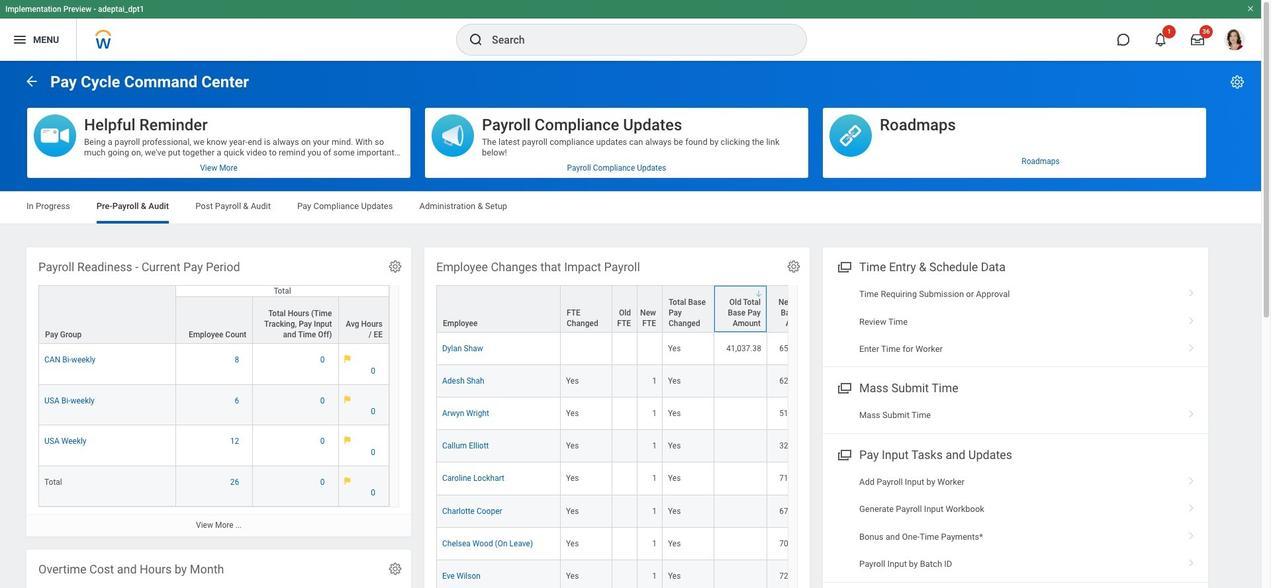 Task type: describe. For each thing, give the bounding box(es) containing it.
3 column header from the left
[[613, 286, 638, 334]]

search image
[[468, 32, 484, 48]]

4 the average hours per employee is less than 40.  all hours might not be submitted for the current open pay period. element from the top
[[344, 478, 384, 499]]

total element
[[44, 476, 62, 487]]

4 column header from the left
[[638, 286, 663, 334]]

arrow down image
[[755, 290, 763, 298]]

3 the average hours per employee is less than 40.  all hours might not be submitted for the current open pay period. image from the top
[[344, 478, 351, 486]]

payroll readiness - current pay period element
[[26, 248, 411, 537]]

4 chevron right image from the top
[[1184, 528, 1201, 541]]

notifications large image
[[1155, 33, 1168, 46]]

2 the average hours per employee is less than 40.  all hours might not be submitted for the current open pay period. image from the top
[[344, 437, 351, 445]]

1 column header from the left
[[437, 286, 561, 334]]

2 menu group image from the top
[[835, 446, 853, 464]]

2 chevron right image from the top
[[1184, 340, 1201, 353]]

1 the average hours per employee is less than 40.  all hours might not be submitted for the current open pay period. element from the top
[[344, 355, 384, 377]]

2 chevron right image from the top
[[1184, 406, 1201, 420]]

the average hours per employee is less than 40.  all hours might not be submitted for the current open pay period. image
[[344, 396, 351, 404]]

1 chevron right image from the top
[[1184, 312, 1201, 326]]

2 the average hours per employee is less than 40.  all hours might not be submitted for the current open pay period. element from the top
[[344, 396, 384, 418]]

6 column header from the left
[[715, 286, 768, 334]]

1 the average hours per employee is less than 40.  all hours might not be submitted for the current open pay period. image from the top
[[344, 355, 351, 363]]

configure employee changes that impact payroll image
[[787, 260, 802, 274]]

profile logan mcneil image
[[1225, 29, 1246, 53]]

inbox large image
[[1192, 33, 1205, 46]]

close environment banner image
[[1247, 5, 1255, 13]]

2 column header from the left
[[561, 286, 613, 334]]



Task type: vqa. For each thing, say whether or not it's contained in the screenshot.
Development Items at top
no



Task type: locate. For each thing, give the bounding box(es) containing it.
main content
[[0, 61, 1272, 589]]

1 menu group image from the top
[[835, 258, 853, 276]]

menu group image
[[835, 379, 853, 397]]

0 vertical spatial the average hours per employee is less than 40.  all hours might not be submitted for the current open pay period. image
[[344, 355, 351, 363]]

justify image
[[12, 32, 28, 48]]

Search Workday  search field
[[492, 25, 780, 54]]

1 vertical spatial chevron right image
[[1184, 340, 1201, 353]]

2 vertical spatial the average hours per employee is less than 40.  all hours might not be submitted for the current open pay period. image
[[344, 478, 351, 486]]

2 vertical spatial chevron right image
[[1184, 500, 1201, 514]]

5 column header from the left
[[663, 286, 715, 334]]

chevron right image
[[1184, 312, 1201, 326], [1184, 406, 1201, 420], [1184, 473, 1201, 486], [1184, 528, 1201, 541], [1184, 555, 1201, 569]]

chevron right image
[[1184, 285, 1201, 298], [1184, 340, 1201, 353], [1184, 500, 1201, 514]]

1 list from the top
[[823, 281, 1209, 363]]

employee changes that impact payroll element
[[425, 248, 1272, 589]]

list
[[823, 281, 1209, 363], [823, 469, 1209, 579]]

2 list from the top
[[823, 469, 1209, 579]]

previous page image
[[24, 73, 40, 89]]

5 chevron right image from the top
[[1184, 555, 1201, 569]]

banner
[[0, 0, 1262, 61]]

the average hours per employee is less than 40.  all hours might not be submitted for the current open pay period. element
[[344, 355, 384, 377], [344, 396, 384, 418], [344, 437, 384, 458], [344, 478, 384, 499]]

list for 2nd menu group image from the bottom of the page
[[823, 281, 1209, 363]]

menu group image
[[835, 258, 853, 276], [835, 446, 853, 464]]

list for 2nd menu group image
[[823, 469, 1209, 579]]

1 vertical spatial list
[[823, 469, 1209, 579]]

3 chevron right image from the top
[[1184, 473, 1201, 486]]

column header
[[437, 286, 561, 334], [561, 286, 613, 334], [613, 286, 638, 334], [638, 286, 663, 334], [663, 286, 715, 334], [715, 286, 768, 334]]

configure payroll readiness - current pay period image
[[388, 260, 403, 274]]

configure overtime cost and hours by month image
[[388, 562, 403, 577]]

1 vertical spatial the average hours per employee is less than 40.  all hours might not be submitted for the current open pay period. image
[[344, 437, 351, 445]]

0 vertical spatial list
[[823, 281, 1209, 363]]

0 vertical spatial chevron right image
[[1184, 285, 1201, 298]]

row
[[38, 286, 390, 345], [437, 286, 1272, 334], [38, 297, 390, 345], [437, 333, 1272, 366], [38, 345, 390, 385], [437, 366, 1272, 398], [38, 385, 390, 426], [437, 398, 1272, 431], [38, 426, 390, 467], [437, 431, 1272, 463], [437, 463, 1272, 496], [38, 467, 390, 508], [437, 496, 1272, 528], [437, 528, 1272, 561], [437, 561, 1272, 589]]

tab list
[[13, 192, 1249, 224]]

0 vertical spatial menu group image
[[835, 258, 853, 276]]

cell
[[561, 333, 613, 366], [613, 333, 638, 366], [638, 333, 663, 366], [613, 366, 638, 398], [715, 366, 768, 398], [613, 398, 638, 431], [715, 398, 768, 431], [613, 431, 638, 463], [715, 431, 768, 463], [613, 463, 638, 496], [715, 463, 768, 496], [613, 496, 638, 528], [715, 496, 768, 528], [613, 528, 638, 561], [715, 528, 768, 561], [613, 561, 638, 589], [715, 561, 768, 589]]

3 chevron right image from the top
[[1184, 500, 1201, 514]]

the average hours per employee is less than 40.  all hours might not be submitted for the current open pay period. image
[[344, 355, 351, 363], [344, 437, 351, 445], [344, 478, 351, 486]]

1 vertical spatial menu group image
[[835, 446, 853, 464]]

1 chevron right image from the top
[[1184, 285, 1201, 298]]

3 the average hours per employee is less than 40.  all hours might not be submitted for the current open pay period. element from the top
[[344, 437, 384, 458]]

configure this page image
[[1230, 74, 1246, 90]]



